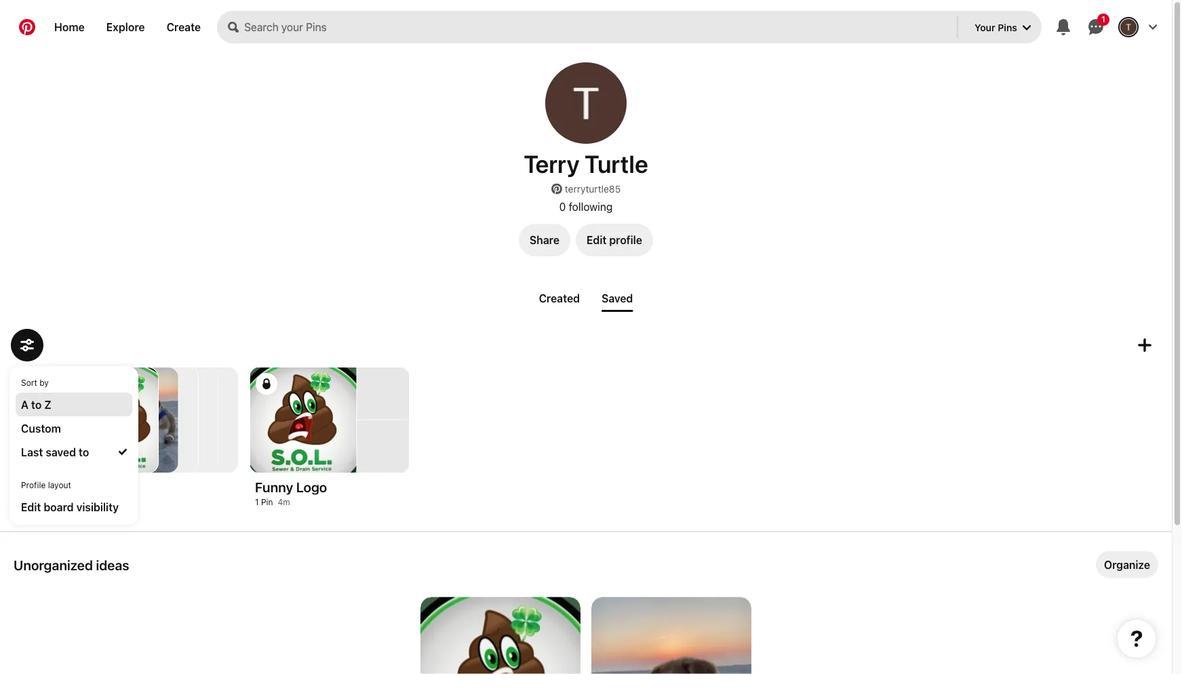 Task type: describe. For each thing, give the bounding box(es) containing it.
2 pin image image from the left
[[139, 368, 218, 473]]

4m
[[278, 498, 290, 507]]

a to z
[[21, 398, 51, 411]]

board
[[44, 501, 74, 514]]

organize button
[[1097, 551, 1159, 579]]

explore link
[[96, 11, 156, 43]]

ideas
[[96, 557, 129, 573]]

Search text field
[[244, 11, 955, 43]]

custom
[[21, 422, 61, 435]]

a to z menu item
[[16, 393, 132, 417]]

home
[[54, 21, 85, 34]]

1 for 1 pin 6d
[[84, 498, 88, 507]]

profile layout
[[21, 480, 71, 490]]

your
[[975, 22, 996, 33]]

to inside a to z menu item
[[31, 398, 42, 411]]

profile
[[610, 234, 643, 247]]

6d
[[107, 498, 117, 507]]

1 allpins image from the left
[[79, 368, 158, 473]]

1 pin 6d
[[84, 498, 117, 507]]

terry turtle
[[524, 149, 649, 178]]

edit profile button
[[576, 224, 653, 257]]

search icon image
[[228, 22, 239, 33]]

secret board icon image
[[261, 379, 272, 390]]

saved
[[602, 292, 633, 305]]

saved link
[[597, 286, 639, 312]]

pinterest image
[[552, 184, 562, 194]]

turtle
[[585, 149, 649, 178]]

2 this contains an image of: image from the left
[[592, 598, 752, 675]]

unorganized ideas
[[14, 557, 129, 573]]

sort by
[[21, 378, 49, 387]]

1 inside funny logo 1 pin 4m
[[255, 498, 259, 507]]

share
[[530, 234, 560, 247]]

0
[[560, 200, 566, 213]]

explore
[[106, 21, 145, 34]]

saved
[[46, 446, 76, 459]]

edit profile
[[587, 234, 643, 247]]

1 button
[[1080, 11, 1113, 43]]

last
[[21, 446, 43, 459]]

2 allpins image from the left
[[99, 368, 178, 473]]



Task type: vqa. For each thing, say whether or not it's contained in the screenshot.
top 'Plus'
no



Task type: locate. For each thing, give the bounding box(es) containing it.
allpins image
[[79, 368, 158, 473], [99, 368, 178, 473]]

1
[[1102, 15, 1106, 24], [84, 498, 88, 507], [255, 498, 259, 507]]

0 horizontal spatial to
[[31, 398, 42, 411]]

terry
[[524, 149, 580, 178]]

0 vertical spatial to
[[31, 398, 42, 411]]

created
[[539, 292, 580, 305]]

edit left profile
[[587, 234, 607, 247]]

by
[[39, 378, 49, 387]]

following
[[569, 200, 613, 213]]

edit
[[587, 234, 607, 247], [21, 501, 41, 514]]

pin left 4m
[[261, 498, 273, 507]]

0 horizontal spatial 1
[[84, 498, 88, 507]]

1 left terry turtle icon
[[1102, 15, 1106, 24]]

0 horizontal spatial pin
[[90, 498, 102, 507]]

0 horizontal spatial edit
[[21, 501, 41, 514]]

terryturtle85 image
[[546, 62, 627, 144]]

2 pin from the left
[[261, 498, 273, 507]]

your pins button
[[964, 11, 1042, 43]]

1 pin from the left
[[90, 498, 102, 507]]

layout
[[48, 480, 71, 490]]

3 pin image image from the left
[[159, 368, 238, 473]]

to
[[31, 398, 42, 411], [79, 446, 89, 459]]

unorganized
[[14, 557, 93, 573]]

to left z
[[31, 398, 42, 411]]

organize
[[1105, 558, 1151, 571]]

edit board visibility
[[21, 501, 119, 514]]

1 horizontal spatial edit
[[587, 234, 607, 247]]

sort by element
[[16, 373, 132, 464]]

0 horizontal spatial this contains an image of: image
[[421, 598, 581, 675]]

edit inside button
[[587, 234, 607, 247]]

created link
[[534, 286, 586, 310]]

visibility
[[76, 501, 119, 514]]

pin image image
[[119, 368, 198, 473], [139, 368, 218, 473], [159, 368, 238, 473]]

edit down profile
[[21, 501, 41, 514]]

profile
[[21, 480, 46, 490]]

edit for edit profile
[[587, 234, 607, 247]]

last saved to
[[21, 446, 89, 459]]

1 down the funny
[[255, 498, 259, 507]]

create
[[167, 21, 201, 34]]

this contains an image of: image
[[421, 598, 581, 675], [592, 598, 752, 675]]

0 vertical spatial edit
[[587, 234, 607, 247]]

z
[[44, 398, 51, 411]]

pin
[[90, 498, 102, 507], [261, 498, 273, 507]]

logo
[[296, 479, 327, 495]]

pins
[[998, 22, 1018, 33]]

1 left 6d
[[84, 498, 88, 507]]

1 vertical spatial to
[[79, 446, 89, 459]]

create link
[[156, 11, 212, 43]]

funny
[[255, 479, 293, 495]]

2 horizontal spatial 1
[[1102, 15, 1106, 24]]

terryturtle85
[[565, 184, 621, 195]]

1 inside button
[[1102, 15, 1106, 24]]

terry turtle image
[[1121, 19, 1137, 35]]

funny logo 1 pin 4m
[[255, 479, 327, 507]]

1 pin image image from the left
[[119, 368, 198, 473]]

1 horizontal spatial pin
[[261, 498, 273, 507]]

1 vertical spatial edit
[[21, 501, 41, 514]]

sort
[[21, 378, 37, 387]]

home link
[[43, 11, 96, 43]]

0 following
[[560, 200, 613, 213]]

1 for 1
[[1102, 15, 1106, 24]]

list
[[0, 598, 1173, 675]]

1 horizontal spatial to
[[79, 446, 89, 459]]

profile layout element
[[16, 475, 132, 519]]

pin left 6d
[[90, 498, 102, 507]]

1 horizontal spatial 1
[[255, 498, 259, 507]]

your pins
[[975, 22, 1018, 33]]

dropdown image
[[1023, 24, 1031, 32]]

1 horizontal spatial this contains an image of: image
[[592, 598, 752, 675]]

pin inside funny logo 1 pin 4m
[[261, 498, 273, 507]]

to right saved
[[79, 446, 89, 459]]

a
[[21, 398, 29, 411]]

1 this contains an image of: image from the left
[[421, 598, 581, 675]]

selected item image
[[119, 448, 127, 456]]

edit for edit board visibility
[[21, 501, 41, 514]]

share button
[[519, 224, 571, 257]]

edit inside "profile layout" element
[[21, 501, 41, 514]]



